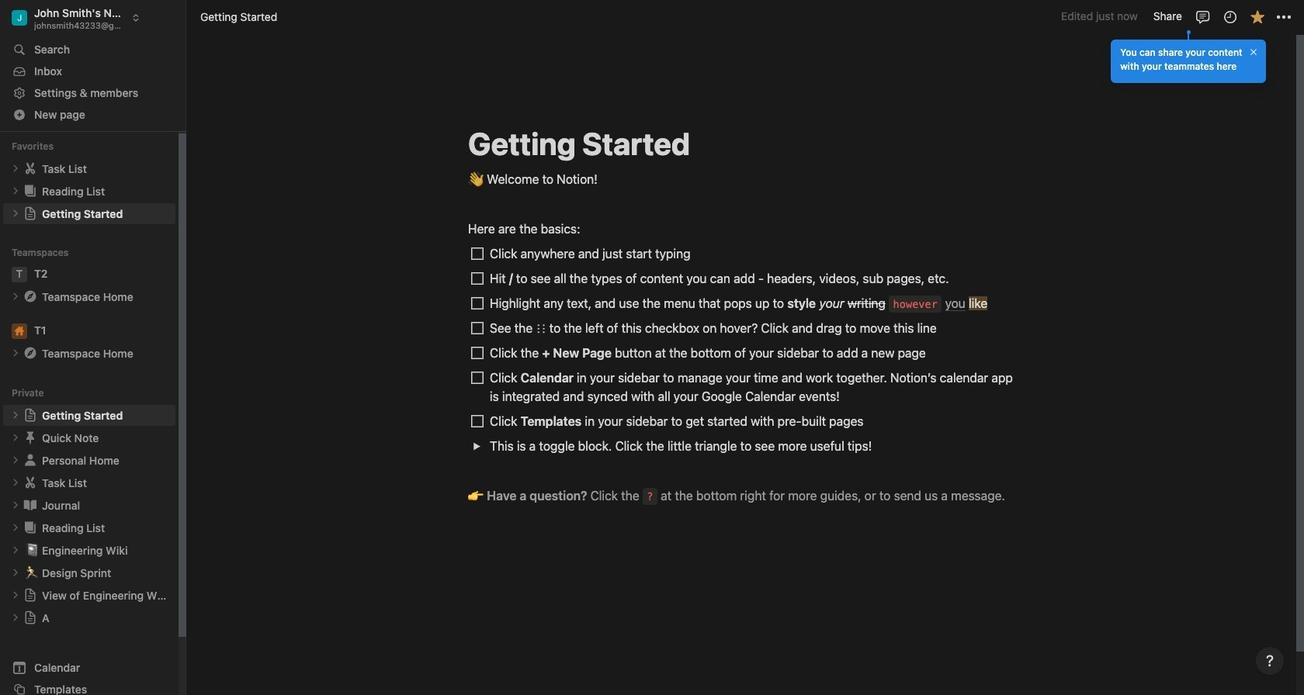 Task type: locate. For each thing, give the bounding box(es) containing it.
comments image
[[1195, 9, 1211, 24]]

change page icon image
[[23, 161, 38, 176], [23, 183, 38, 199], [23, 207, 37, 221], [23, 289, 38, 305], [23, 346, 38, 361], [23, 409, 37, 423], [23, 430, 38, 446], [23, 453, 38, 468], [23, 475, 38, 491], [23, 498, 38, 513], [23, 520, 38, 536], [23, 589, 37, 603], [23, 611, 37, 625]]

t image
[[12, 267, 27, 282]]

favorited image
[[1250, 9, 1265, 24]]

📓 image
[[25, 541, 39, 559]]

3 open image from the top
[[11, 292, 20, 301]]

open image
[[11, 209, 20, 218], [11, 349, 20, 358], [11, 433, 20, 443], [472, 442, 481, 451], [11, 456, 20, 465], [11, 479, 20, 488], [11, 501, 20, 510], [11, 524, 20, 533], [11, 591, 20, 600], [11, 614, 20, 623]]

👉 image
[[468, 485, 484, 505]]

5 open image from the top
[[11, 546, 20, 555]]

open image
[[11, 164, 20, 173], [11, 187, 20, 196], [11, 292, 20, 301], [11, 411, 20, 420], [11, 546, 20, 555], [11, 569, 20, 578]]

4 open image from the top
[[11, 411, 20, 420]]



Task type: describe. For each thing, give the bounding box(es) containing it.
🏃 image
[[25, 564, 39, 582]]

6 open image from the top
[[11, 569, 20, 578]]

👋 image
[[468, 168, 484, 189]]

2 open image from the top
[[11, 187, 20, 196]]

1 open image from the top
[[11, 164, 20, 173]]

updates image
[[1223, 9, 1238, 24]]



Task type: vqa. For each thing, say whether or not it's contained in the screenshot.
💭 icon at the left of the page
no



